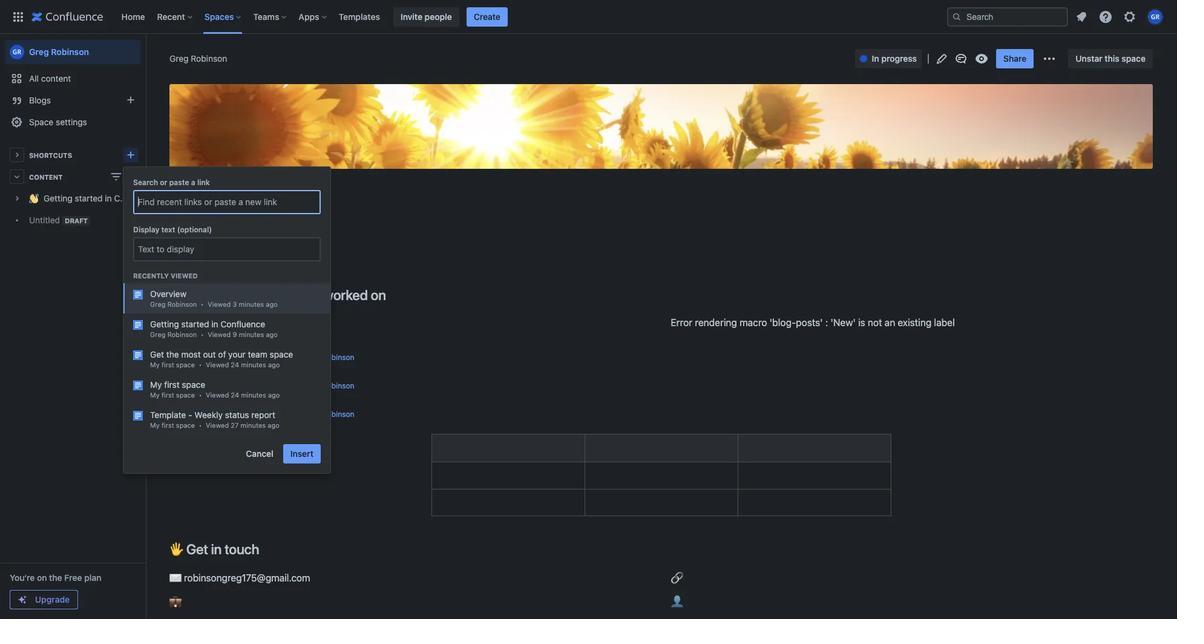 Task type: locate. For each thing, give the bounding box(es) containing it.
in down content dropdown button
[[105, 193, 112, 204]]

space
[[1122, 53, 1146, 64], [270, 349, 293, 359], [176, 361, 195, 369], [182, 379, 205, 390], [176, 391, 195, 399], [176, 421, 195, 429]]

recently up overview link on the bottom
[[169, 316, 222, 332]]

ago up report
[[268, 391, 280, 399]]

0 vertical spatial on
[[371, 287, 386, 303]]

• inside template - weekly status report my first space • viewed 27 minutes ago
[[199, 421, 202, 429]]

display text (optional)
[[133, 225, 212, 234]]

get right 🖐
[[186, 541, 208, 558]]

minutes right the 3
[[239, 300, 264, 308]]

0 vertical spatial get
[[150, 349, 164, 359]]

1 vertical spatial by
[[294, 381, 302, 390]]

started up draft
[[75, 193, 103, 204]]

contributed for started
[[252, 381, 292, 390]]

overview inside overview greg robinson • viewed 3 minutes ago
[[150, 289, 187, 299]]

about for overview
[[182, 353, 202, 362]]

2 list item image from the top
[[133, 320, 143, 330]]

1 vertical spatial getting started in confluence link
[[182, 369, 311, 379]]

1 vertical spatial about
[[182, 381, 202, 390]]

💼
[[169, 596, 184, 607]]

2 vertical spatial contributed
[[252, 410, 292, 419]]

Display text (optional) field
[[134, 238, 320, 260]]

a
[[191, 178, 195, 187]]

all content link
[[5, 68, 140, 90]]

• down weekly
[[199, 421, 202, 429]]

3 by from the top
[[294, 410, 302, 419]]

1 vertical spatial 2
[[204, 381, 208, 390]]

minutes down team
[[241, 361, 266, 369]]

the inside space element
[[49, 573, 62, 583]]

2 vertical spatial confluence
[[261, 369, 311, 379]]

getting started in confluence link up draft
[[5, 188, 159, 209]]

0 vertical spatial hours
[[210, 353, 230, 362]]

recent right home
[[157, 11, 185, 21]]

apps button
[[295, 7, 331, 26]]

i've
[[299, 287, 320, 303]]

1 horizontal spatial the
[[166, 349, 179, 359]]

about for getting started in confluence
[[182, 381, 202, 390]]

in up overview link on the bottom
[[211, 319, 218, 329]]

started up overview link on the bottom
[[181, 319, 209, 329]]

getting started in confluence
[[44, 193, 159, 204], [182, 369, 311, 379]]

viewed up the 📄
[[171, 272, 198, 280]]

list item image down list item icon at left
[[133, 381, 143, 390]]

in
[[872, 53, 879, 64]]

0 horizontal spatial on
[[37, 573, 47, 583]]

about down 'my first space my first space • viewed 24 minutes ago' in the left of the page
[[182, 410, 202, 419]]

• down most
[[199, 361, 202, 369]]

create a page image
[[123, 169, 138, 184]]

that
[[272, 287, 296, 303]]

on right worked
[[371, 287, 386, 303]]

recent left the 3
[[186, 287, 229, 303]]

in inside tree
[[105, 193, 112, 204]]

getting started in confluence link down your
[[182, 369, 311, 379]]

•
[[201, 300, 204, 308], [201, 330, 204, 338], [246, 353, 250, 362], [199, 361, 202, 369], [246, 381, 250, 390], [199, 391, 202, 399], [246, 410, 250, 419], [199, 421, 202, 429]]

1 24 from the top
[[231, 361, 239, 369]]

1 my from the top
[[150, 361, 160, 369]]

list item image
[[133, 290, 143, 300], [133, 320, 143, 330], [133, 381, 143, 390], [133, 411, 143, 421]]

list item image left template
[[133, 411, 143, 421]]

2 horizontal spatial getting
[[182, 369, 215, 379]]

getting started in confluence option
[[123, 313, 330, 344]]

list item image inside template - weekly status report option
[[133, 411, 143, 421]]

list item image down recently viewed
[[133, 290, 143, 300]]

confluence up 9
[[221, 319, 265, 329]]

0 vertical spatial about 2 hours ago • contributed by
[[182, 353, 304, 362]]

report
[[251, 410, 275, 420]]

draft
[[65, 217, 88, 225]]

contributed up report
[[252, 381, 292, 390]]

add shortcut image
[[123, 148, 138, 162]]

viewed down of on the left of page
[[206, 361, 229, 369]]

1 vertical spatial getting started in confluence
[[182, 369, 311, 379]]

about 2 hours ago • contributed by
[[182, 353, 304, 362], [182, 381, 304, 390], [182, 410, 304, 419]]

existing
[[898, 317, 932, 328]]

2 right -
[[204, 410, 208, 419]]

2 about from the top
[[182, 381, 202, 390]]

the inside get the most out of your team space my first space • viewed 24 minutes ago
[[166, 349, 179, 359]]

0 horizontal spatial getting started in confluence link
[[5, 188, 159, 209]]

by
[[294, 353, 302, 362], [294, 381, 302, 390], [294, 410, 302, 419]]

0 horizontal spatial getting
[[44, 193, 72, 204]]

home link
[[118, 7, 149, 26]]

2 down overview link on the bottom
[[204, 353, 208, 362]]

3 about 2 hours ago • contributed by from the top
[[182, 410, 304, 419]]

2 vertical spatial getting
[[182, 369, 215, 379]]

ago up team
[[266, 330, 278, 338]]

robinson inside getting started in confluence greg robinson • viewed 9 minutes ago
[[167, 330, 197, 338]]

3 list item image from the top
[[133, 381, 143, 390]]

0 vertical spatial about
[[182, 353, 202, 362]]

viewed down weekly
[[206, 421, 229, 429]]

template - weekly status report option
[[123, 404, 330, 434]]

invite people
[[401, 11, 452, 21]]

4 my from the top
[[150, 421, 160, 429]]

1 horizontal spatial started
[[181, 319, 209, 329]]

getting started in confluence down your
[[182, 369, 311, 379]]

0 vertical spatial getting started in confluence link
[[5, 188, 159, 209]]

greg
[[29, 47, 49, 57], [169, 53, 189, 64], [189, 189, 224, 209], [150, 300, 166, 308], [150, 330, 166, 338], [182, 397, 204, 408]]

contributed for robinson
[[252, 410, 292, 419]]

my inside get the most out of your team space my first space • viewed 24 minutes ago
[[150, 361, 160, 369]]

list item image inside overview option
[[133, 290, 143, 300]]

is
[[858, 317, 865, 328]]

(optional)
[[177, 225, 212, 234]]

0 horizontal spatial get
[[150, 349, 164, 359]]

getting down most
[[182, 369, 215, 379]]

overview option
[[123, 283, 330, 313]]

1 vertical spatial getting
[[150, 319, 179, 329]]

2 24 from the top
[[231, 391, 239, 399]]

about up -
[[182, 381, 202, 390]]

list item image for my
[[133, 381, 143, 390]]

• inside getting started in confluence greg robinson • viewed 9 minutes ago
[[201, 330, 204, 338]]

viewed left 9
[[208, 330, 231, 338]]

contributed
[[252, 353, 292, 362], [252, 381, 292, 390], [252, 410, 292, 419]]

list item image inside getting started in confluence option
[[133, 320, 143, 330]]

ago up updated
[[266, 300, 278, 308]]

1 horizontal spatial get
[[186, 541, 208, 558]]

the left free
[[49, 573, 62, 583]]

the left most
[[166, 349, 179, 359]]

1 vertical spatial contributed
[[252, 381, 292, 390]]

list item image inside my first space option
[[133, 381, 143, 390]]

1 vertical spatial 24
[[231, 391, 239, 399]]

ago inside overview greg robinson • viewed 3 minutes ago
[[266, 300, 278, 308]]

3 about from the top
[[182, 410, 202, 419]]

0 horizontal spatial recent
[[157, 11, 185, 21]]

overview down recently viewed
[[150, 289, 187, 299]]

0 horizontal spatial started
[[75, 193, 103, 204]]

get right list item icon at left
[[150, 349, 164, 359]]

2 vertical spatial by
[[294, 410, 302, 419]]

updated
[[225, 316, 278, 332]]

greg robinson link
[[5, 40, 140, 64], [169, 53, 227, 65], [182, 397, 247, 408]]

recently down display
[[133, 272, 169, 280]]

cancel
[[246, 448, 273, 459]]

about
[[182, 353, 202, 362], [182, 381, 202, 390], [182, 410, 202, 419]]

1 horizontal spatial getting started in confluence link
[[182, 369, 311, 379]]

list item image for template
[[133, 411, 143, 421]]

edit this page image
[[934, 51, 949, 66]]

ago down updated
[[268, 361, 280, 369]]

1 vertical spatial recently
[[169, 316, 222, 332]]

0 horizontal spatial the
[[49, 573, 62, 583]]

overview down getting started in confluence greg robinson • viewed 9 minutes ago
[[182, 340, 223, 351]]

banner
[[0, 0, 1177, 34]]

2 vertical spatial about
[[182, 410, 202, 419]]

24 up the status
[[231, 391, 239, 399]]

greg robinson up content
[[29, 47, 89, 57]]

viewed inside 'my first space my first space • viewed 24 minutes ago'
[[206, 391, 229, 399]]

0 vertical spatial 24
[[231, 361, 239, 369]]

pages
[[232, 287, 269, 303]]

1 horizontal spatial getting
[[150, 319, 179, 329]]

viewed up weekly
[[206, 391, 229, 399]]

posts'
[[796, 317, 823, 328]]

minutes up report
[[241, 391, 266, 399]]

recently
[[133, 272, 169, 280], [169, 316, 222, 332]]

viewed
[[171, 272, 198, 280], [208, 300, 231, 308], [208, 330, 231, 338], [206, 361, 229, 369], [206, 391, 229, 399], [206, 421, 229, 429]]

2 vertical spatial hours
[[210, 410, 230, 419]]

viewed inside getting started in confluence greg robinson • viewed 9 minutes ago
[[208, 330, 231, 338]]

viewed left the 3
[[208, 300, 231, 308]]

notification icon image
[[1074, 9, 1089, 24]]

this
[[1105, 53, 1119, 64]]

started inside tree
[[75, 193, 103, 204]]

24 down your
[[231, 361, 239, 369]]

0 vertical spatial confluence
[[114, 193, 159, 204]]

0 vertical spatial started
[[75, 193, 103, 204]]

• inside 'my first space my first space • viewed 24 minutes ago'
[[199, 391, 202, 399]]

minutes
[[239, 300, 264, 308], [239, 330, 264, 338], [241, 361, 266, 369], [241, 391, 266, 399], [241, 421, 266, 429]]

create a blog image
[[123, 93, 138, 107]]

3 hours from the top
[[210, 410, 230, 419]]

about down overview link on the bottom
[[182, 353, 202, 362]]

1 vertical spatial the
[[49, 573, 62, 583]]

greg robinson link up all content link
[[5, 40, 140, 64]]

1 vertical spatial started
[[181, 319, 209, 329]]

• up overview link on the bottom
[[201, 330, 204, 338]]

0 horizontal spatial getting started in confluence
[[44, 193, 159, 204]]

touch
[[225, 541, 259, 558]]

space element
[[0, 0, 1177, 619]]

2 by from the top
[[294, 381, 302, 390]]

✉️ robinsongreg175@gmail.com
[[169, 572, 310, 583]]

2 about 2 hours ago • contributed by from the top
[[182, 381, 304, 390]]

get the most out of your team space option
[[123, 344, 330, 374]]

2 2 from the top
[[204, 381, 208, 390]]

1 2 from the top
[[204, 353, 208, 362]]

greg inside space element
[[29, 47, 49, 57]]

1 vertical spatial get
[[186, 541, 208, 558]]

minutes inside overview greg robinson • viewed 3 minutes ago
[[239, 300, 264, 308]]

confluence image
[[31, 9, 103, 24], [31, 9, 103, 24]]

robinson inside overview greg robinson • viewed 3 minutes ago
[[167, 300, 197, 308]]

ago inside template - weekly status report my first space • viewed 27 minutes ago
[[268, 421, 279, 429]]

getting started in confluence up draft
[[44, 193, 159, 204]]

getting
[[44, 193, 72, 204], [150, 319, 179, 329], [182, 369, 215, 379]]

getting started in confluence inside tree
[[44, 193, 159, 204]]

settings
[[56, 117, 87, 127]]

2 up weekly
[[204, 381, 208, 390]]

minutes down report
[[241, 421, 266, 429]]

my
[[150, 361, 160, 369], [150, 379, 162, 390], [150, 391, 160, 399], [150, 421, 160, 429]]

'blog-
[[770, 317, 796, 328]]

2 contributed from the top
[[252, 381, 292, 390]]

0 vertical spatial contributed
[[252, 353, 292, 362]]

paste
[[169, 178, 189, 187]]

teams button
[[250, 7, 291, 26]]

getting started in confluence tree
[[5, 188, 159, 231]]

0 vertical spatial recent
[[157, 11, 185, 21]]

📄
[[169, 287, 183, 303]]

• up getting started in confluence greg robinson • viewed 9 minutes ago
[[201, 300, 204, 308]]

1 list item image from the top
[[133, 290, 143, 300]]

0 vertical spatial by
[[294, 353, 302, 362]]

started down your
[[217, 369, 248, 379]]

greg robinson down spaces
[[169, 53, 227, 64]]

content
[[29, 173, 63, 181]]

1 vertical spatial recent
[[186, 287, 229, 303]]

ago
[[266, 300, 278, 308], [266, 330, 278, 338], [232, 353, 244, 362], [268, 361, 280, 369], [232, 381, 244, 390], [268, 391, 280, 399], [232, 410, 244, 419], [268, 421, 279, 429]]

confluence down search
[[114, 193, 159, 204]]

in inside getting started in confluence greg robinson • viewed 9 minutes ago
[[211, 319, 218, 329]]

all content
[[29, 73, 71, 84]]

home
[[121, 11, 145, 21]]

hours for robinson
[[210, 410, 230, 419]]

3 contributed from the top
[[252, 410, 292, 419]]

• up weekly
[[199, 391, 202, 399]]

started inside getting started in confluence greg robinson • viewed 9 minutes ago
[[181, 319, 209, 329]]

content
[[41, 73, 71, 84]]

2 horizontal spatial started
[[217, 369, 248, 379]]

:
[[825, 317, 828, 328]]

contributed right your
[[252, 353, 292, 362]]

getting down the 📄
[[150, 319, 179, 329]]

ago inside 'my first space my first space • viewed 24 minutes ago'
[[268, 391, 280, 399]]

1 vertical spatial overview
[[182, 340, 223, 351]]

your
[[228, 349, 246, 359]]

ago up 27
[[232, 410, 244, 419]]

minutes right 9
[[239, 330, 264, 338]]

• up the status
[[246, 381, 250, 390]]

0 vertical spatial 2
[[204, 353, 208, 362]]

confluence inside getting started in confluence greg robinson • viewed 9 minutes ago
[[221, 319, 265, 329]]

overview for overview
[[182, 340, 223, 351]]

status
[[225, 410, 249, 420]]

1 vertical spatial hours
[[210, 381, 230, 390]]

2 for getting
[[204, 381, 208, 390]]

1 about from the top
[[182, 353, 202, 362]]

1 vertical spatial on
[[37, 573, 47, 583]]

recently for recently viewed
[[133, 272, 169, 280]]

by for robinson
[[294, 410, 302, 419]]

hours for started
[[210, 381, 230, 390]]

invite people button
[[393, 7, 459, 26]]

1 by from the top
[[294, 353, 302, 362]]

0 vertical spatial getting
[[44, 193, 72, 204]]

robinson
[[51, 47, 89, 57], [191, 53, 227, 64], [227, 189, 295, 209], [167, 300, 197, 308], [167, 330, 197, 338], [206, 397, 247, 408]]

getting down content
[[44, 193, 72, 204]]

1 horizontal spatial recently
[[169, 316, 222, 332]]

✉️
[[169, 572, 182, 583]]

about 2 hours ago • contributed by for started
[[182, 381, 304, 390]]

2 vertical spatial 2
[[204, 410, 208, 419]]

0 vertical spatial recently
[[133, 272, 169, 280]]

0 horizontal spatial recently
[[133, 272, 169, 280]]

2 vertical spatial started
[[217, 369, 248, 379]]

greg robinson link down spaces
[[169, 53, 227, 65]]

1 vertical spatial about 2 hours ago • contributed by
[[182, 381, 304, 390]]

1 horizontal spatial on
[[371, 287, 386, 303]]

0 vertical spatial overview
[[150, 289, 187, 299]]

confluence
[[114, 193, 159, 204], [221, 319, 265, 329], [261, 369, 311, 379]]

2 hours from the top
[[210, 381, 230, 390]]

hours
[[210, 353, 230, 362], [210, 381, 230, 390], [210, 410, 230, 419]]

on right you're
[[37, 573, 47, 583]]

greg robinson
[[29, 47, 89, 57], [169, 53, 227, 64], [189, 189, 295, 209], [182, 397, 247, 408]]

recently viewed
[[133, 272, 198, 280]]

getting started in confluence link
[[5, 188, 159, 209], [182, 369, 311, 379]]

recent
[[157, 11, 185, 21], [186, 287, 229, 303]]

overview greg robinson • viewed 3 minutes ago
[[150, 289, 278, 308]]

get
[[150, 349, 164, 359], [186, 541, 208, 558]]

contributed right the status
[[252, 410, 292, 419]]

list item image up list item icon at left
[[133, 320, 143, 330]]

by for started
[[294, 381, 302, 390]]

settings icon image
[[1123, 9, 1137, 24]]

ago down report
[[268, 421, 279, 429]]

greg inside overview greg robinson • viewed 3 minutes ago
[[150, 300, 166, 308]]

confluence down team
[[261, 369, 311, 379]]

3 2 from the top
[[204, 410, 208, 419]]

1 vertical spatial confluence
[[221, 319, 265, 329]]

started
[[75, 193, 103, 204], [181, 319, 209, 329], [217, 369, 248, 379]]

my first space my first space • viewed 24 minutes ago
[[150, 379, 280, 399]]

:sunflower: image
[[169, 189, 185, 205], [169, 189, 185, 205]]

0 vertical spatial getting started in confluence
[[44, 193, 159, 204]]

2 vertical spatial about 2 hours ago • contributed by
[[182, 410, 304, 419]]

0 vertical spatial the
[[166, 349, 179, 359]]

4 list item image from the top
[[133, 411, 143, 421]]



Task type: vqa. For each thing, say whether or not it's contained in the screenshot.


Task type: describe. For each thing, give the bounding box(es) containing it.
content button
[[5, 166, 140, 188]]

minutes inside 'my first space my first space • viewed 24 minutes ago'
[[241, 391, 266, 399]]

unstar this space
[[1076, 53, 1146, 64]]

minutes inside get the most out of your team space my first space • viewed 24 minutes ago
[[241, 361, 266, 369]]

3 my from the top
[[150, 391, 160, 399]]

9
[[233, 330, 237, 338]]

Search or paste a link field
[[134, 191, 320, 213]]

3
[[233, 300, 237, 308]]

weekly
[[194, 410, 223, 420]]

templates link
[[335, 7, 384, 26]]

template - weekly status report my first space • viewed 27 minutes ago
[[150, 410, 279, 429]]

space inside template - weekly status report my first space • viewed 27 minutes ago
[[176, 421, 195, 429]]

teams
[[253, 11, 279, 21]]

my first space option
[[123, 374, 330, 404]]

1 hours from the top
[[210, 353, 230, 362]]

error rendering macro 'blog-posts' : 'new' is not an existing label
[[671, 317, 955, 328]]

upgrade button
[[10, 591, 77, 609]]

ago right of on the left of page
[[232, 353, 244, 362]]

apps
[[299, 11, 319, 21]]

search image
[[952, 12, 962, 21]]

label
[[934, 317, 955, 328]]

first inside get the most out of your team space my first space • viewed 24 minutes ago
[[162, 361, 174, 369]]

minutes inside template - weekly status report my first space • viewed 27 minutes ago
[[241, 421, 266, 429]]

ago down get the most out of your team space option
[[232, 381, 244, 390]]

list item image
[[133, 350, 143, 360]]

templates
[[339, 11, 380, 21]]

robinson inside space element
[[51, 47, 89, 57]]

blogs
[[29, 95, 51, 105]]

global element
[[7, 0, 945, 34]]

space settings link
[[5, 111, 140, 133]]

1 horizontal spatial getting started in confluence
[[182, 369, 311, 379]]

progress
[[881, 53, 917, 64]]

spaces
[[204, 11, 234, 21]]

insert button
[[283, 444, 321, 464]]

confluence inside tree
[[114, 193, 159, 204]]

minutes inside getting started in confluence greg robinson • viewed 9 minutes ago
[[239, 330, 264, 338]]

getting inside tree
[[44, 193, 72, 204]]

unstar
[[1076, 53, 1102, 64]]

in down team
[[251, 369, 259, 379]]

viewed inside template - weekly status report my first space • viewed 27 minutes ago
[[206, 421, 229, 429]]

first inside template - weekly status report my first space • viewed 27 minutes ago
[[162, 421, 174, 429]]

Search field
[[947, 7, 1068, 26]]

banner containing home
[[0, 0, 1177, 34]]

error
[[671, 317, 692, 328]]

draft link
[[5, 209, 140, 231]]

get inside get the most out of your team space my first space • viewed 24 minutes ago
[[150, 349, 164, 359]]

help icon image
[[1098, 9, 1113, 24]]

24 inside 'my first space my first space • viewed 24 minutes ago'
[[231, 391, 239, 399]]

greg robinson down link
[[189, 189, 295, 209]]

search or paste a link
[[133, 178, 210, 187]]

recently viewed list box
[[123, 283, 330, 434]]

worked
[[323, 287, 368, 303]]

spaces button
[[201, 7, 246, 26]]

macro
[[740, 317, 767, 328]]

of
[[218, 349, 226, 359]]

in left 'touch'
[[211, 541, 222, 558]]

about for greg robinson
[[182, 410, 202, 419]]

or
[[160, 178, 167, 187]]

in progress
[[872, 53, 917, 64]]

1 contributed from the top
[[252, 353, 292, 362]]

space inside 'button'
[[1122, 53, 1146, 64]]

recent button
[[153, 7, 197, 26]]

🖐
[[169, 541, 183, 558]]

create
[[474, 11, 500, 21]]

an
[[885, 317, 895, 328]]

1 horizontal spatial recent
[[186, 287, 229, 303]]

free
[[64, 573, 82, 583]]

🔗
[[671, 572, 685, 583]]

list item image for getting
[[133, 320, 143, 330]]

blogs link
[[5, 90, 140, 111]]

📄 recent pages that i've worked on
[[169, 287, 386, 303]]

link
[[197, 178, 210, 187]]

space
[[29, 117, 53, 127]]

👤
[[671, 596, 685, 607]]

recently updated
[[169, 316, 278, 332]]

cancel button
[[239, 444, 281, 464]]

robinsongreg175@gmail.com
[[184, 572, 310, 583]]

my inside template - weekly status report my first space • viewed 27 minutes ago
[[150, 421, 160, 429]]

plan
[[84, 573, 101, 583]]

not
[[868, 317, 882, 328]]

people
[[425, 11, 452, 21]]

overview for overview greg robinson • viewed 3 minutes ago
[[150, 289, 187, 299]]

1 about 2 hours ago • contributed by from the top
[[182, 353, 304, 362]]

viewed inside overview greg robinson • viewed 3 minutes ago
[[208, 300, 231, 308]]

getting inside getting started in confluence greg robinson • viewed 9 minutes ago
[[150, 319, 179, 329]]

text
[[161, 225, 175, 234]]

• right your
[[246, 353, 250, 362]]

get the most out of your team space my first space • viewed 24 minutes ago
[[150, 349, 293, 369]]

space settings
[[29, 117, 87, 127]]

greg robinson inside space element
[[29, 47, 89, 57]]

greg robinson up weekly
[[182, 397, 247, 408]]

most
[[181, 349, 201, 359]]

display
[[133, 225, 159, 234]]

create link
[[466, 7, 508, 26]]

invite
[[401, 11, 422, 21]]

24 inside get the most out of your team space my first space • viewed 24 minutes ago
[[231, 361, 239, 369]]

ago inside get the most out of your team space my first space • viewed 24 minutes ago
[[268, 361, 280, 369]]

on inside space element
[[37, 573, 47, 583]]

27
[[231, 421, 239, 429]]

-
[[188, 410, 192, 420]]

template
[[150, 410, 186, 420]]

unstar this space button
[[1068, 49, 1153, 68]]

recently for recently updated
[[169, 316, 222, 332]]

2 my from the top
[[150, 379, 162, 390]]

viewed inside get the most out of your team space my first space • viewed 24 minutes ago
[[206, 361, 229, 369]]

team
[[248, 349, 267, 359]]

ago inside getting started in confluence greg robinson • viewed 9 minutes ago
[[266, 330, 278, 338]]

upgrade
[[35, 594, 70, 605]]

insert
[[290, 448, 313, 459]]

2 for greg
[[204, 410, 208, 419]]

• left report
[[246, 410, 250, 419]]

search
[[133, 178, 158, 187]]

out
[[203, 349, 216, 359]]

you're
[[10, 573, 35, 583]]

• inside get the most out of your team space my first space • viewed 24 minutes ago
[[199, 361, 202, 369]]

rendering
[[695, 317, 737, 328]]

all
[[29, 73, 39, 84]]

• inside overview greg robinson • viewed 3 minutes ago
[[201, 300, 204, 308]]

getting started in confluence greg robinson • viewed 9 minutes ago
[[150, 319, 278, 338]]

recent inside dropdown button
[[157, 11, 185, 21]]

list item image for overview
[[133, 290, 143, 300]]

greg robinson link up weekly
[[182, 397, 247, 408]]

about 2 hours ago • contributed by for robinson
[[182, 410, 304, 419]]

appswitcher icon image
[[11, 9, 25, 24]]

greg inside getting started in confluence greg robinson • viewed 9 minutes ago
[[150, 330, 166, 338]]

premium image
[[18, 595, 27, 605]]

you're on the free plan
[[10, 573, 101, 583]]

'new'
[[831, 317, 856, 328]]

🖐 get in touch
[[169, 541, 259, 558]]



